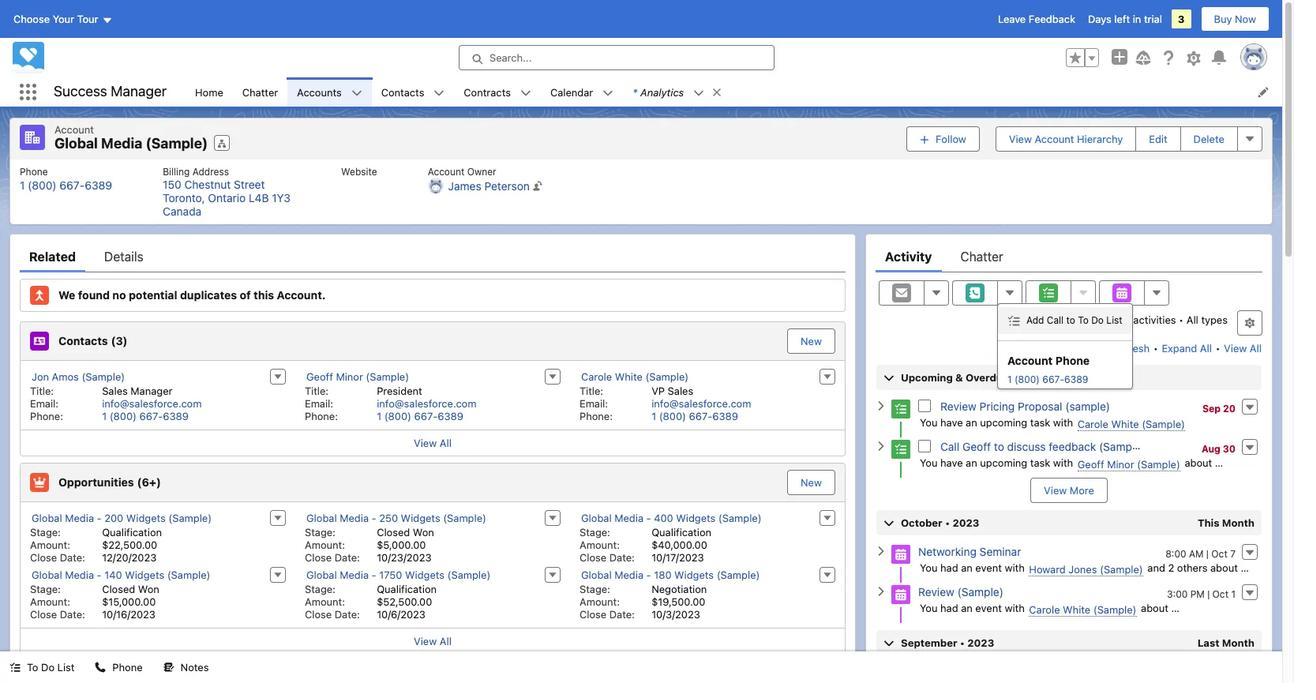 Task type: vqa. For each thing, say whether or not it's contained in the screenshot.
Contact Name's Leanne Tomlin (Sample)
no



Task type: describe. For each thing, give the bounding box(es) containing it.
october  •  2023
[[901, 516, 980, 529]]

list for 'leave feedback' link
[[186, 77, 1283, 107]]

view all link for (6+)
[[21, 628, 845, 654]]

choose your tour
[[13, 13, 98, 25]]

james peterson
[[448, 179, 530, 192]]

info@salesforce.com for sales manager
[[102, 397, 202, 410]]

view account hierarchy button
[[996, 126, 1137, 151]]

new for opportunities (6+)
[[801, 476, 822, 489]]

howard jones (sample) link
[[1029, 563, 1144, 576]]

stage: for global media - 1750 widgets (sample)
[[305, 583, 336, 595]]

search...
[[490, 51, 532, 64]]

notes button
[[154, 652, 218, 683]]

global for global media - 180 widgets (sample)
[[581, 568, 612, 581]]

1 inside account phone 1 (800) 667-6389
[[1008, 373, 1012, 385]]

global media - 250 widgets (sample)
[[306, 511, 487, 524]]

all left types
[[1187, 313, 1199, 326]]

view left more
[[1044, 484, 1067, 496]]

1 inside geoff minor (sample) element
[[377, 410, 382, 422]]

call geoff to discuss feedback (sample) link
[[941, 439, 1146, 453]]

3:00
[[1167, 588, 1188, 600]]

text default image inside 'phone' button
[[95, 662, 106, 673]]

vp
[[652, 384, 665, 397]]

delete button
[[1181, 126, 1238, 151]]

toronto,
[[163, 191, 205, 204]]

to for geoff
[[994, 440, 1005, 453]]

account owner
[[428, 165, 497, 177]]

view all for (6+)
[[414, 635, 452, 647]]

info@salesforce.com for vp sales
[[652, 397, 752, 410]]

accounts
[[297, 86, 342, 98]]

won for $5,000.00
[[413, 526, 434, 538]]

view right follow
[[1009, 132, 1032, 145]]

tab list containing related
[[20, 241, 846, 272]]

sales inside the sales manager email:
[[102, 384, 128, 397]]

upcoming & overdue button
[[877, 365, 1262, 390]]

you had an event with carole white (sample) about
[[920, 601, 1172, 616]]

(800) inside phone 1 (800) 667-6389
[[28, 178, 57, 192]]

jon
[[32, 370, 49, 383]]

(sample) inside "link"
[[366, 370, 409, 383]]

contacts for contacts (3)
[[58, 334, 108, 347]]

search... button
[[459, 45, 775, 70]]

- for 180
[[647, 568, 651, 581]]

edit button
[[1136, 126, 1181, 151]]

7
[[1231, 548, 1236, 560]]

to inside 'link'
[[1078, 314, 1089, 326]]

opportunities (6+)
[[58, 475, 161, 489]]

info@salesforce.com link for president email:
[[377, 397, 477, 410]]

activity
[[885, 249, 932, 263]]

review (sample)
[[919, 585, 1004, 598]]

150
[[163, 177, 181, 191]]

event image for networking
[[892, 545, 911, 564]]

amount: inside global media - 250 widgets (sample) element
[[305, 538, 345, 551]]

667- for president email:
[[414, 410, 438, 422]]

no
[[112, 288, 126, 302]]

• down types
[[1216, 342, 1221, 354]]

overdue
[[966, 371, 1009, 383]]

1 inside jon amos (sample) element
[[102, 410, 107, 422]]

add
[[1027, 314, 1045, 326]]

text default image inside calendar list item
[[603, 88, 614, 99]]

667- inside phone 1 (800) 667-6389
[[60, 178, 85, 192]]

task for geoff
[[1031, 456, 1051, 469]]

view down geoff minor (sample) element
[[414, 436, 437, 449]]

minor inside you have an upcoming task with geoff minor (sample) about
[[1107, 458, 1135, 470]]

• right october
[[945, 516, 950, 529]]

• right activities at the top
[[1179, 313, 1184, 326]]

global media - 200 widgets (sample) element
[[21, 508, 295, 565]]

667- for vp sales email:
[[689, 410, 713, 422]]

you for you have an upcoming task with geoff minor (sample) about
[[920, 456, 938, 469]]

website
[[341, 165, 377, 177]]

account phone 1 (800) 667-6389
[[1008, 353, 1090, 385]]

about inside you had an event with carole white (sample) about
[[1141, 601, 1169, 614]]

am
[[1189, 548, 1204, 560]]

180
[[654, 568, 672, 581]]

white inside you had an event with carole white (sample) about
[[1063, 603, 1091, 616]]

an for you have an upcoming task with geoff minor (sample) about
[[966, 456, 978, 469]]

$52,500.00 close date:
[[305, 595, 432, 620]]

peterson
[[485, 179, 530, 192]]

account inside button
[[1035, 132, 1075, 145]]

close for $52,500.00 close date:
[[305, 608, 332, 620]]

new button for opportunities (6+)
[[788, 470, 836, 495]]

minor inside related tab panel
[[336, 370, 363, 383]]

owner
[[467, 165, 497, 177]]

event for carole
[[976, 601, 1002, 614]]

info@salesforce.com link for sales manager email:
[[102, 397, 202, 410]]

contracts link
[[454, 77, 520, 107]]

with inside you had an event with carole white (sample) about
[[1005, 601, 1025, 614]]

(sample) inside you have an upcoming task with geoff minor (sample) about
[[1138, 458, 1181, 470]]

you have an upcoming task with carole white (sample)
[[920, 416, 1186, 430]]

about inside you have an upcoming task with geoff minor (sample) about
[[1185, 456, 1213, 469]]

with inside you have an upcoming task with geoff minor (sample) about
[[1054, 456, 1074, 469]]

1 (800) 667-6389 link for president email:
[[377, 410, 464, 422]]

last
[[1198, 636, 1220, 649]]

text default image inside list item
[[712, 87, 723, 98]]

all right expand
[[1200, 342, 1212, 354]]

text default image inside add call to to do list 'link'
[[1008, 315, 1020, 327]]

opportunities image
[[30, 473, 49, 492]]

chestnut
[[184, 177, 231, 191]]

geoff minor (sample) link inside related tab panel
[[306, 370, 409, 383]]

list inside 'link'
[[1107, 314, 1123, 326]]

date: for 10/3/2023
[[610, 608, 635, 620]]

- for 1750
[[372, 568, 376, 581]]

list inside button
[[57, 661, 75, 674]]

geoff inside you have an upcoming task with geoff minor (sample) about
[[1078, 458, 1105, 470]]

global media - 400 widgets (sample)
[[581, 511, 762, 524]]

date: for 10/17/2023
[[610, 551, 635, 564]]

1 (800) 667-6389 link for vp sales email:
[[652, 410, 739, 422]]

view down types
[[1224, 342, 1247, 354]]

calendar list item
[[541, 77, 623, 107]]

geoff minor (sample)
[[306, 370, 409, 383]]

more
[[1070, 484, 1095, 496]]

choose your tour button
[[13, 6, 113, 32]]

250
[[379, 511, 398, 524]]

closed for 250
[[377, 526, 410, 538]]

new for contacts (3)
[[801, 335, 822, 347]]

and
[[1148, 561, 1166, 574]]

6389 for sales manager email:
[[163, 410, 189, 422]]

opportunities
[[58, 475, 134, 489]]

3:00 pm | oct 1
[[1167, 588, 1236, 600]]

contacts (3)
[[58, 334, 128, 347]]

an for you have an upcoming task with carole white (sample)
[[966, 416, 978, 428]]

- for 250
[[372, 511, 376, 524]]

*
[[633, 86, 638, 98]]

(sample) inside you have an upcoming task with carole white (sample)
[[1142, 417, 1186, 430]]

stage: for global media - 180 widgets (sample)
[[580, 583, 611, 595]]

667- inside account phone 1 (800) 667-6389
[[1043, 373, 1065, 385]]

jon amos (sample)
[[32, 370, 125, 383]]

qualification for 1750
[[377, 583, 437, 595]]

1 (800) 667-6389 link up related link
[[20, 178, 112, 192]]

geoff minor (sample) element
[[295, 367, 570, 424]]

now
[[1235, 13, 1257, 25]]

this
[[254, 288, 274, 302]]

1 (800) 667-6389 link for sales manager email:
[[102, 410, 189, 422]]

1 vertical spatial geoff
[[963, 440, 991, 453]]

0 horizontal spatial call
[[941, 440, 960, 453]]

10/16/2023
[[102, 608, 156, 620]]

event for howard
[[976, 561, 1002, 574]]

global media - 400 widgets (sample) link
[[581, 511, 762, 525]]

phone: for sales manager email:
[[30, 410, 63, 422]]

to for call
[[1067, 314, 1076, 326]]

| for review (sample)
[[1208, 588, 1210, 600]]

- for 400
[[647, 511, 651, 524]]

jon amos (sample) element
[[21, 367, 295, 424]]

• right the 'september'
[[960, 636, 965, 649]]

all left time
[[1073, 313, 1085, 326]]

you for you have an upcoming task with carole white (sample)
[[920, 416, 938, 428]]

view more
[[1044, 484, 1095, 496]]

text default image for *
[[694, 88, 705, 99]]

6389 for president email:
[[438, 410, 464, 422]]

amount: for global media - 180 widgets (sample)
[[580, 595, 620, 608]]

white inside related tab panel
[[615, 370, 643, 383]]

related tab panel
[[20, 272, 846, 683]]

widgets for $22,500.00 close date:
[[126, 511, 166, 524]]

(sample) inside you had an event with carole white (sample) about
[[1094, 603, 1137, 616]]

$15,000.00 close date:
[[30, 595, 156, 620]]

to inside button
[[27, 661, 38, 674]]

date: for 10/16/2023
[[60, 608, 85, 620]]

upcoming & overdue
[[901, 371, 1009, 383]]

close for $40,000.00 close date:
[[580, 551, 607, 564]]

upcoming
[[901, 371, 953, 383]]

proposal
[[1018, 399, 1063, 413]]

do inside button
[[41, 661, 55, 674]]

$5,000.00 close date:
[[305, 538, 426, 564]]

task image
[[892, 399, 911, 418]]

won for $15,000.00
[[138, 583, 159, 595]]

info@salesforce.com phone: for vp
[[580, 397, 752, 422]]

$52,500.00
[[377, 595, 432, 608]]

september
[[901, 636, 958, 649]]

(sample)
[[1066, 399, 1111, 413]]

have for you have an upcoming task with geoff minor (sample) about
[[941, 456, 963, 469]]

upcoming for geoff
[[980, 456, 1028, 469]]

1 inside phone 1 (800) 667-6389
[[20, 178, 25, 192]]

global media - 250 widgets (sample) element
[[295, 508, 570, 565]]

media for global media - 180 widgets (sample)
[[615, 568, 644, 581]]

you for you had an event with carole white (sample) about
[[920, 601, 938, 614]]

- for 140
[[97, 568, 102, 581]]

1 vertical spatial geoff minor (sample) link
[[1078, 458, 1181, 471]]

white inside you have an upcoming task with carole white (sample)
[[1112, 417, 1139, 430]]

(800) for president email:
[[384, 410, 411, 422]]

text default image inside contacts "list item"
[[434, 88, 445, 99]]

media for global media - 200 widgets (sample)
[[65, 511, 94, 524]]

jones
[[1069, 563, 1097, 575]]

chatter link for home link at the left top of page
[[233, 77, 288, 107]]

(800) for sales manager email:
[[110, 410, 137, 422]]

amount: inside global media - 140 widgets (sample) element
[[30, 595, 70, 608]]

date: for 10/23/2023
[[335, 551, 360, 564]]

howard
[[1029, 563, 1066, 575]]

filters: all time • all activities • all types
[[1038, 313, 1228, 326]]

&
[[956, 371, 963, 383]]

global media - 140 widgets (sample) element
[[21, 565, 295, 622]]

view down 10/6/2023
[[414, 635, 437, 647]]

all down geoff minor (sample) element
[[440, 436, 452, 449]]

success manager
[[54, 83, 167, 100]]

call geoff to discuss feedback (sample)
[[941, 440, 1146, 453]]

(800) for vp sales email:
[[659, 410, 686, 422]]

sales manager email:
[[30, 384, 173, 410]]

you had an event with howard jones (sample) and 2 others about
[[920, 561, 1241, 575]]

account for account phone 1 (800) 667-6389
[[1008, 353, 1053, 367]]

global media - 1750 widgets (sample) link
[[306, 568, 491, 582]]

sales inside vp sales email:
[[668, 384, 694, 397]]

calendar
[[550, 86, 593, 98]]

success
[[54, 83, 107, 100]]

global media - 400 widgets (sample) element
[[570, 508, 845, 565]]

list for home link at the left top of page
[[10, 159, 1272, 224]]

with inside the you had an event with howard jones (sample) and 2 others about
[[1005, 561, 1025, 574]]

global media - 140 widgets (sample)
[[32, 568, 210, 581]]

call inside 'link'
[[1047, 314, 1064, 326]]

widgets for $5,000.00 close date:
[[401, 511, 440, 524]]

about inside the you had an event with howard jones (sample) and 2 others about
[[1211, 561, 1238, 574]]

sep 20
[[1203, 402, 1236, 414]]

days
[[1088, 13, 1112, 25]]

add call to to do list
[[1027, 314, 1123, 326]]

(sample) inside the you had an event with howard jones (sample) and 2 others about
[[1100, 563, 1144, 575]]

contacts for contacts
[[381, 86, 424, 98]]

all right expand all button
[[1250, 342, 1262, 354]]

leave
[[998, 13, 1026, 25]]

oct for networking seminar
[[1212, 548, 1228, 560]]

l4b
[[249, 191, 269, 204]]

pricing
[[980, 399, 1015, 413]]

1 inside carole white (sample) element
[[652, 410, 656, 422]]



Task type: locate. For each thing, give the bounding box(es) containing it.
0 vertical spatial view all
[[414, 436, 452, 449]]

0 vertical spatial month
[[1223, 516, 1255, 529]]

qualification inside global media - 1750 widgets (sample) element
[[377, 583, 437, 595]]

-
[[97, 511, 102, 524], [372, 511, 376, 524], [647, 511, 651, 524], [97, 568, 102, 581], [372, 568, 376, 581], [647, 568, 651, 581]]

to inside "call geoff to discuss feedback (sample)" link
[[994, 440, 1005, 453]]

phone: down carole white (sample)
[[580, 410, 613, 422]]

2 vertical spatial carole
[[1029, 603, 1060, 616]]

tour
[[77, 13, 98, 25]]

an down 'review (sample)' link
[[961, 601, 973, 614]]

minor
[[336, 370, 363, 383], [1107, 458, 1135, 470]]

1 event from the top
[[976, 561, 1002, 574]]

task down call geoff to discuss feedback (sample)
[[1031, 456, 1051, 469]]

1 horizontal spatial geoff
[[963, 440, 991, 453]]

media left 400 at bottom
[[615, 511, 644, 524]]

global
[[54, 135, 98, 152], [32, 511, 62, 524], [306, 511, 337, 524], [581, 511, 612, 524], [32, 568, 62, 581], [306, 568, 337, 581], [581, 568, 612, 581]]

we
[[58, 288, 75, 302]]

3 info@salesforce.com link from the left
[[652, 397, 752, 410]]

(800) up review pricing proposal (sample) at the right of page
[[1015, 373, 1040, 385]]

global media - 1750 widgets (sample)
[[306, 568, 491, 581]]

won inside global media - 250 widgets (sample) element
[[413, 526, 434, 538]]

| right pm
[[1208, 588, 1210, 600]]

close inside $40,000.00 close date:
[[580, 551, 607, 564]]

2 horizontal spatial carole
[[1078, 417, 1109, 430]]

manager inside the sales manager email:
[[131, 384, 173, 397]]

all
[[1073, 313, 1085, 326], [1119, 313, 1131, 326], [1187, 313, 1199, 326], [1200, 342, 1212, 354], [1250, 342, 1262, 354], [440, 436, 452, 449], [440, 635, 452, 647]]

filters:
[[1038, 313, 1070, 326]]

media inside "global media - 1750 widgets (sample)" link
[[340, 568, 369, 581]]

6389 inside carole white (sample) element
[[713, 410, 739, 422]]

you inside you have an upcoming task with carole white (sample)
[[920, 416, 938, 428]]

(6+)
[[137, 475, 161, 489]]

oct left 7
[[1212, 548, 1228, 560]]

2 info@salesforce.com from the left
[[377, 397, 477, 410]]

you
[[920, 416, 938, 428], [920, 456, 938, 469], [920, 561, 938, 574], [920, 601, 938, 614]]

- left 140
[[97, 568, 102, 581]]

1 (800) 667-6389 inside geoff minor (sample) element
[[377, 410, 464, 422]]

1 1 (800) 667-6389 from the left
[[102, 410, 189, 422]]

carole down "howard"
[[1029, 603, 1060, 616]]

1 info@salesforce.com from the left
[[102, 397, 202, 410]]

amount: down opportunities icon
[[30, 538, 70, 551]]

- for 200
[[97, 511, 102, 524]]

$15,000.00
[[102, 595, 156, 608]]

billing address 150 chestnut street toronto, ontario l4b 1y3 canada
[[163, 165, 291, 218]]

0 vertical spatial had
[[941, 561, 959, 574]]

$22,500.00 close date:
[[30, 538, 157, 564]]

2 horizontal spatial info@salesforce.com link
[[652, 397, 752, 410]]

stage: for global media - 200 widgets (sample)
[[30, 526, 61, 538]]

1 horizontal spatial list
[[1107, 314, 1123, 326]]

delete
[[1194, 132, 1225, 145]]

accounts list item
[[288, 77, 372, 107]]

view all link down 10/6/2023
[[21, 628, 845, 654]]

0 horizontal spatial info@salesforce.com
[[102, 397, 202, 410]]

feedback
[[1029, 13, 1076, 25]]

• right time
[[1111, 313, 1116, 326]]

2 had from the top
[[941, 601, 959, 614]]

amount: down global media - 250 widgets (sample) link
[[305, 538, 345, 551]]

global up negotiation amount:
[[581, 568, 612, 581]]

upcoming down pricing
[[980, 416, 1028, 428]]

closed inside global media - 140 widgets (sample) element
[[102, 583, 135, 595]]

0 horizontal spatial qualification amount:
[[30, 526, 162, 551]]

text default image right accounts at the left top
[[351, 88, 362, 99]]

date: inside $15,000.00 close date:
[[60, 608, 85, 620]]

info@salesforce.com phone: for sales
[[30, 397, 202, 422]]

carole up vp sales email:
[[581, 370, 612, 383]]

upcoming for carole
[[980, 416, 1028, 428]]

to left discuss
[[994, 440, 1005, 453]]

billing
[[163, 165, 190, 177]]

list right contracts image
[[57, 661, 75, 674]]

event inside you had an event with carole white (sample) about
[[976, 601, 1002, 614]]

edit
[[1149, 132, 1168, 145]]

* analytics
[[633, 86, 684, 98]]

2 vertical spatial white
[[1063, 603, 1091, 616]]

0 vertical spatial geoff minor (sample) link
[[306, 370, 409, 383]]

3 you from the top
[[920, 561, 938, 574]]

1 (800) 667-6389
[[102, 410, 189, 422], [377, 410, 464, 422], [652, 410, 739, 422]]

text default image
[[712, 87, 723, 98], [434, 88, 445, 99], [603, 88, 614, 99], [1008, 315, 1020, 327], [876, 401, 887, 412], [876, 441, 887, 452], [876, 546, 887, 557], [876, 586, 887, 597], [9, 662, 21, 673], [95, 662, 106, 673]]

qualification inside global media - 400 widgets (sample) element
[[652, 526, 712, 538]]

1 new from the top
[[801, 335, 822, 347]]

phone:
[[30, 410, 63, 422], [305, 410, 338, 422], [580, 410, 613, 422]]

qualification amount: inside global media - 400 widgets (sample) element
[[580, 526, 712, 551]]

1 vertical spatial oct
[[1213, 588, 1229, 600]]

2 title: from the left
[[305, 384, 329, 397]]

1 horizontal spatial to
[[1078, 314, 1089, 326]]

0 vertical spatial phone
[[20, 165, 48, 177]]

1 vertical spatial upcoming
[[980, 456, 1028, 469]]

review down &
[[941, 399, 977, 413]]

1 task from the top
[[1031, 416, 1051, 428]]

(800) inside account phone 1 (800) 667-6389
[[1015, 373, 1040, 385]]

0 vertical spatial review
[[941, 399, 977, 413]]

1 new button from the top
[[788, 328, 836, 353]]

phone 1 (800) 667-6389
[[20, 165, 112, 192]]

3 title: from the left
[[580, 384, 604, 397]]

| for networking seminar
[[1207, 548, 1209, 560]]

2 view all from the top
[[414, 635, 452, 647]]

1y3
[[272, 191, 291, 204]]

white up you have an upcoming task with geoff minor (sample) about
[[1112, 417, 1139, 430]]

2 upcoming from the top
[[980, 456, 1028, 469]]

200
[[104, 511, 123, 524]]

2 sales from the left
[[668, 384, 694, 397]]

tab list
[[20, 241, 846, 272], [876, 241, 1263, 272]]

title: for geoff
[[305, 384, 329, 397]]

1 view all from the top
[[414, 436, 452, 449]]

with
[[1054, 416, 1074, 428], [1054, 456, 1074, 469], [1005, 561, 1025, 574], [1005, 601, 1025, 614]]

text default image for contracts
[[520, 88, 532, 99]]

media inside global media - 400 widgets (sample) link
[[615, 511, 644, 524]]

stage: for global media - 250 widgets (sample)
[[305, 526, 336, 538]]

tab list up add call to to do list
[[876, 241, 1263, 272]]

carole inside related tab panel
[[581, 370, 612, 383]]

info@salesforce.com link down carole white (sample)
[[652, 397, 752, 410]]

widgets inside global media - 180 widgets (sample) link
[[675, 568, 714, 581]]

$40,000.00
[[652, 538, 708, 551]]

date: inside $5,000.00 close date:
[[335, 551, 360, 564]]

an for you had an event with carole white (sample) about
[[961, 601, 973, 614]]

0 vertical spatial 2023
[[953, 516, 980, 529]]

closed inside global media - 250 widgets (sample) element
[[377, 526, 410, 538]]

task image
[[892, 440, 911, 459]]

date: up global media - 140 widgets (sample)
[[60, 551, 85, 564]]

1 horizontal spatial tab list
[[876, 241, 1263, 272]]

1 title: from the left
[[30, 384, 54, 397]]

chatter right home
[[242, 86, 278, 98]]

event image
[[892, 545, 911, 564], [892, 585, 911, 604]]

review for review pricing proposal (sample)
[[941, 399, 977, 413]]

1 horizontal spatial contacts
[[381, 86, 424, 98]]

widgets for $52,500.00 close date:
[[405, 568, 445, 581]]

(800) down jon amos (sample) link
[[110, 410, 137, 422]]

info@salesforce.com down geoff minor (sample)
[[377, 397, 477, 410]]

info@salesforce.com link down (3)
[[102, 397, 202, 410]]

carole inside you have an upcoming task with carole white (sample)
[[1078, 417, 1109, 430]]

event image down october
[[892, 545, 911, 564]]

chatter link
[[233, 77, 288, 107], [961, 241, 1004, 272]]

text default image left notes
[[163, 662, 174, 673]]

1 vertical spatial carole
[[1078, 417, 1109, 430]]

1 (800) 667-6389 for vp sales email:
[[652, 410, 739, 422]]

stage: down global media - 250 widgets (sample) link
[[305, 526, 336, 538]]

1 vertical spatial new button
[[788, 470, 836, 495]]

stage: down $40,000.00 close date:
[[580, 583, 611, 595]]

had inside the you had an event with howard jones (sample) and 2 others about
[[941, 561, 959, 574]]

buy
[[1214, 13, 1233, 25]]

400
[[654, 511, 674, 524]]

0 horizontal spatial do
[[41, 661, 55, 674]]

email: inside president email:
[[305, 397, 333, 410]]

qualification for 400
[[652, 526, 712, 538]]

list item
[[623, 77, 730, 107]]

0 horizontal spatial white
[[615, 370, 643, 383]]

2 info@salesforce.com link from the left
[[377, 397, 477, 410]]

to
[[1067, 314, 1076, 326], [994, 440, 1005, 453]]

details
[[104, 249, 143, 263]]

6389 for vp sales email:
[[713, 410, 739, 422]]

pm
[[1191, 588, 1205, 600]]

0 vertical spatial do
[[1092, 314, 1104, 326]]

list containing home
[[186, 77, 1283, 107]]

manager for sales manager email:
[[131, 384, 173, 397]]

1 horizontal spatial title:
[[305, 384, 329, 397]]

text default image right analytics
[[694, 88, 705, 99]]

closed won amount: down 250
[[305, 526, 434, 551]]

geoff down feedback
[[1078, 458, 1105, 470]]

global media - 250 widgets (sample) link
[[306, 511, 487, 525]]

3 phone: from the left
[[580, 410, 613, 422]]

trial
[[1144, 13, 1163, 25]]

0 vertical spatial minor
[[336, 370, 363, 383]]

0 horizontal spatial contacts
[[58, 334, 108, 347]]

an for you had an event with howard jones (sample) and 2 others about
[[961, 561, 973, 574]]

global for global media - 200 widgets (sample)
[[32, 511, 62, 524]]

view all down 10/6/2023
[[414, 635, 452, 647]]

phone
[[20, 165, 48, 177], [1056, 353, 1090, 367], [112, 661, 143, 674]]

have right task image
[[941, 456, 963, 469]]

2 horizontal spatial 1 (800) 667-6389
[[652, 410, 739, 422]]

media down $22,500.00 close date:
[[65, 568, 94, 581]]

tab list down james
[[20, 241, 846, 272]]

global down $5,000.00 close date: in the left of the page
[[306, 568, 337, 581]]

global for global media (sample)
[[54, 135, 98, 152]]

qualification amount: down 400 at bottom
[[580, 526, 712, 551]]

1 (800) 667-6389 down the vp
[[652, 410, 739, 422]]

stage: inside "global media - 200 widgets (sample)" element
[[30, 526, 61, 538]]

0 horizontal spatial chatter
[[242, 86, 278, 98]]

(800) down the vp
[[659, 410, 686, 422]]

amount: for global media - 1750 widgets (sample)
[[305, 595, 345, 608]]

1 horizontal spatial call
[[1047, 314, 1064, 326]]

0 vertical spatial geoff
[[306, 370, 333, 383]]

1 vertical spatial list
[[57, 661, 75, 674]]

2
[[1169, 561, 1175, 574]]

have inside you have an upcoming task with geoff minor (sample) about
[[941, 456, 963, 469]]

month for this month
[[1223, 516, 1255, 529]]

contacts list item
[[372, 77, 454, 107]]

- left 1750
[[372, 568, 376, 581]]

0 vertical spatial manager
[[111, 83, 167, 100]]

qualification inside "global media - 200 widgets (sample)" element
[[102, 526, 162, 538]]

1 have from the top
[[941, 416, 963, 428]]

$40,000.00 close date:
[[580, 538, 708, 564]]

0 horizontal spatial closed won amount:
[[30, 583, 159, 608]]

text default image inside contracts list item
[[520, 88, 532, 99]]

media inside global media - 140 widgets (sample) link
[[65, 568, 94, 581]]

1 vertical spatial event image
[[892, 585, 911, 604]]

1 horizontal spatial white
[[1063, 603, 1091, 616]]

ontario
[[208, 191, 246, 204]]

0 vertical spatial list
[[1107, 314, 1123, 326]]

140
[[104, 568, 122, 581]]

qualification amount: down 200 in the left of the page
[[30, 526, 162, 551]]

6389
[[85, 178, 112, 192], [1065, 373, 1089, 385], [163, 410, 189, 422], [438, 410, 464, 422], [713, 410, 739, 422]]

text default image inside accounts list item
[[351, 88, 362, 99]]

days left in trial
[[1088, 13, 1163, 25]]

0 horizontal spatial 1 (800) 667-6389
[[102, 410, 189, 422]]

account phone menu
[[998, 307, 1132, 385]]

email: down carole white (sample)
[[580, 397, 608, 410]]

text default image inside the notes button
[[163, 662, 174, 673]]

hierarchy
[[1077, 132, 1123, 145]]

0 horizontal spatial closed
[[102, 583, 135, 595]]

1 event image from the top
[[892, 545, 911, 564]]

1 (800) 667-6389 link inside jon amos (sample) element
[[102, 410, 189, 422]]

info@salesforce.com phone: down geoff minor (sample)
[[305, 397, 477, 422]]

geoff inside related tab panel
[[306, 370, 333, 383]]

phone for phone
[[112, 661, 143, 674]]

email: down jon
[[30, 397, 59, 410]]

1 upcoming from the top
[[980, 416, 1028, 428]]

group
[[1066, 48, 1099, 67]]

contracts list item
[[454, 77, 541, 107]]

media left 200 in the left of the page
[[65, 511, 94, 524]]

chatter inside tab list
[[961, 249, 1004, 263]]

0 horizontal spatial title:
[[30, 384, 54, 397]]

september  •  2023
[[901, 636, 995, 649]]

potential
[[129, 288, 177, 302]]

about
[[1185, 456, 1213, 469], [1211, 561, 1238, 574], [1141, 601, 1169, 614]]

global media - 180 widgets (sample) element
[[570, 565, 845, 622]]

30
[[1223, 443, 1236, 455]]

carole white (sample) link for about
[[1029, 603, 1137, 616]]

1 you from the top
[[920, 416, 938, 428]]

0 vertical spatial view all link
[[1224, 335, 1263, 361]]

1 vertical spatial phone
[[1056, 353, 1090, 367]]

info@salesforce.com phone: inside carole white (sample) element
[[580, 397, 752, 422]]

media down success manager
[[101, 135, 142, 152]]

0 vertical spatial chatter
[[242, 86, 278, 98]]

stage: inside global media - 140 widgets (sample) element
[[30, 583, 61, 595]]

0 vertical spatial closed won amount:
[[305, 526, 434, 551]]

closed won amount: for $5,000.00
[[305, 526, 434, 551]]

0 vertical spatial contacts
[[381, 86, 424, 98]]

all right time
[[1119, 313, 1131, 326]]

carole white (sample) element
[[570, 367, 845, 424]]

- left 250
[[372, 511, 376, 524]]

1 vertical spatial have
[[941, 456, 963, 469]]

info@salesforce.com link inside geoff minor (sample) element
[[377, 397, 477, 410]]

2 email: from the left
[[305, 397, 333, 410]]

email: for sales manager email:
[[30, 397, 59, 410]]

closed won amount: inside global media - 250 widgets (sample) element
[[305, 526, 434, 551]]

1 vertical spatial closed
[[102, 583, 135, 595]]

1 horizontal spatial geoff minor (sample) link
[[1078, 458, 1181, 471]]

event inside the you had an event with howard jones (sample) and 2 others about
[[976, 561, 1002, 574]]

1 (800) 667-6389 link up (6+)
[[102, 410, 189, 422]]

title: for jon
[[30, 384, 54, 397]]

0 horizontal spatial phone
[[20, 165, 48, 177]]

1 vertical spatial closed won amount:
[[30, 583, 159, 608]]

8:00
[[1166, 548, 1187, 560]]

had down networking
[[941, 561, 959, 574]]

2 phone: from the left
[[305, 410, 338, 422]]

1 (800) 667-6389 link inside geoff minor (sample) element
[[377, 410, 464, 422]]

0 vertical spatial upcoming
[[980, 416, 1028, 428]]

list containing 150 chestnut street
[[10, 159, 1272, 224]]

qualification amount: for $52,500.00
[[305, 583, 437, 608]]

0 horizontal spatial phone:
[[30, 410, 63, 422]]

0 horizontal spatial geoff
[[306, 370, 333, 383]]

amount:
[[30, 538, 70, 551], [305, 538, 345, 551], [580, 538, 620, 551], [30, 595, 70, 608], [305, 595, 345, 608], [580, 595, 620, 608]]

contacts right accounts list item
[[381, 86, 424, 98]]

(800) up related
[[28, 178, 57, 192]]

0 horizontal spatial to
[[27, 661, 38, 674]]

address
[[193, 165, 229, 177]]

event image up the 'september'
[[892, 585, 911, 604]]

0 vertical spatial closed
[[377, 526, 410, 538]]

leave feedback link
[[998, 13, 1076, 25]]

all down global media - 1750 widgets (sample) element
[[440, 635, 452, 647]]

0 vertical spatial call
[[1047, 314, 1064, 326]]

0 vertical spatial new button
[[788, 328, 836, 353]]

2 have from the top
[[941, 456, 963, 469]]

- left 400 at bottom
[[647, 511, 651, 524]]

global media (sample)
[[54, 135, 208, 152]]

1 vertical spatial task
[[1031, 456, 1051, 469]]

manager
[[111, 83, 167, 100], [131, 384, 173, 397]]

expand
[[1162, 342, 1198, 354]]

1 info@salesforce.com link from the left
[[102, 397, 202, 410]]

0 horizontal spatial to
[[994, 440, 1005, 453]]

left
[[1115, 13, 1130, 25]]

- left 200 in the left of the page
[[97, 511, 102, 524]]

do inside 'link'
[[1092, 314, 1104, 326]]

qualification for 200
[[102, 526, 162, 538]]

email: for vp sales email:
[[580, 397, 608, 410]]

contacts image
[[30, 331, 49, 350]]

2 task from the top
[[1031, 456, 1051, 469]]

global for global media - 1750 widgets (sample)
[[306, 568, 337, 581]]

2 month from the top
[[1223, 636, 1255, 649]]

2 event from the top
[[976, 601, 1002, 614]]

667- inside carole white (sample) element
[[689, 410, 713, 422]]

month for last month
[[1223, 636, 1255, 649]]

1 horizontal spatial closed won amount:
[[305, 526, 434, 551]]

1 vertical spatial contacts
[[58, 334, 108, 347]]

1 (800) 667-6389 link inside account phone menu
[[1008, 373, 1089, 385]]

close inside $15,000.00 close date:
[[30, 608, 57, 620]]

1 horizontal spatial 1 (800) 667-6389
[[377, 410, 464, 422]]

date: inside $19,500.00 close date:
[[610, 608, 635, 620]]

1 vertical spatial chatter
[[961, 249, 1004, 263]]

networking seminar
[[919, 545, 1022, 558]]

text default image inside to do list button
[[9, 662, 21, 673]]

amount: down $40,000.00 close date:
[[580, 595, 620, 608]]

calendar link
[[541, 77, 603, 107]]

chatter link right activity
[[961, 241, 1004, 272]]

media for global media - 400 widgets (sample)
[[615, 511, 644, 524]]

2 tab list from the left
[[876, 241, 1263, 272]]

1 horizontal spatial closed
[[377, 526, 410, 538]]

email: inside the sales manager email:
[[30, 397, 59, 410]]

phone inside button
[[112, 661, 143, 674]]

contracts image
[[30, 671, 49, 683]]

0 vertical spatial won
[[413, 526, 434, 538]]

2 vertical spatial carole white (sample) link
[[1029, 603, 1137, 616]]

widgets inside global media - 400 widgets (sample) link
[[676, 511, 716, 524]]

phone inside account phone 1 (800) 667-6389
[[1056, 353, 1090, 367]]

1 (800) 667-6389 inside carole white (sample) element
[[652, 410, 739, 422]]

667-
[[60, 178, 85, 192], [1043, 373, 1065, 385], [139, 410, 163, 422], [414, 410, 438, 422], [689, 410, 713, 422]]

6389 inside jon amos (sample) element
[[163, 410, 189, 422]]

1 sales from the left
[[102, 384, 128, 397]]

10/3/2023
[[652, 608, 700, 620]]

new button for contacts (3)
[[788, 328, 836, 353]]

4 you from the top
[[920, 601, 938, 614]]

1 vertical spatial review
[[919, 585, 955, 598]]

1 vertical spatial carole white (sample) link
[[1078, 417, 1186, 431]]

with inside you have an upcoming task with carole white (sample)
[[1054, 416, 1074, 428]]

phone: inside jon amos (sample) element
[[30, 410, 63, 422]]

you inside you have an upcoming task with geoff minor (sample) about
[[920, 456, 938, 469]]

info@salesforce.com phone: for president
[[305, 397, 477, 422]]

0 vertical spatial have
[[941, 416, 963, 428]]

1 (800) 667-6389 inside jon amos (sample) element
[[102, 410, 189, 422]]

this
[[1198, 516, 1220, 529]]

1 vertical spatial list
[[10, 159, 1272, 224]]

0 horizontal spatial carole
[[581, 370, 612, 383]]

2 new button from the top
[[788, 470, 836, 495]]

amount: inside "global media - 200 widgets (sample)" element
[[30, 538, 70, 551]]

closed won amount:
[[305, 526, 434, 551], [30, 583, 159, 608]]

review for review (sample)
[[919, 585, 955, 598]]

upcoming down discuss
[[980, 456, 1028, 469]]

view all link for (3)
[[21, 429, 845, 455]]

list item containing *
[[623, 77, 730, 107]]

text default image
[[351, 88, 362, 99], [520, 88, 532, 99], [694, 88, 705, 99], [163, 662, 174, 673]]

1
[[20, 178, 25, 192], [1008, 373, 1012, 385], [102, 410, 107, 422], [377, 410, 382, 422], [652, 410, 656, 422], [1232, 588, 1236, 600]]

phone: down jon
[[30, 410, 63, 422]]

global for global media - 140 widgets (sample)
[[32, 568, 62, 581]]

contacts up jon amos (sample)
[[58, 334, 108, 347]]

close inside $5,000.00 close date:
[[305, 551, 332, 564]]

widgets inside global media - 250 widgets (sample) link
[[401, 511, 440, 524]]

media for global media - 1750 widgets (sample)
[[340, 568, 369, 581]]

view
[[1009, 132, 1032, 145], [1224, 342, 1247, 354], [414, 436, 437, 449], [1044, 484, 1067, 496], [414, 635, 437, 647]]

2 horizontal spatial geoff
[[1078, 458, 1105, 470]]

carole white (sample) link for you have an upcoming task with carole white (sample)
[[1078, 417, 1186, 431]]

you have an upcoming task with geoff minor (sample) about
[[920, 456, 1215, 470]]

you inside you had an event with carole white (sample) about
[[920, 601, 938, 614]]

3 1 (800) 667-6389 from the left
[[652, 410, 739, 422]]

an inside you had an event with carole white (sample) about
[[961, 601, 973, 614]]

1 vertical spatial to
[[27, 661, 38, 674]]

1 horizontal spatial won
[[413, 526, 434, 538]]

close inside the $52,500.00 close date:
[[305, 608, 332, 620]]

1 tab list from the left
[[20, 241, 846, 272]]

widgets for $15,000.00 close date:
[[125, 568, 164, 581]]

2 horizontal spatial info@salesforce.com
[[652, 397, 752, 410]]

close for $19,500.00 close date:
[[580, 608, 607, 620]]

1 vertical spatial call
[[941, 440, 960, 453]]

phone inside phone 1 (800) 667-6389
[[20, 165, 48, 177]]

2 you from the top
[[920, 456, 938, 469]]

2 horizontal spatial qualification
[[652, 526, 712, 538]]

amount: down $5,000.00 close date: in the left of the page
[[305, 595, 345, 608]]

1 vertical spatial 2023
[[968, 636, 995, 649]]

had for you had an event with carole white (sample) about
[[941, 601, 959, 614]]

amount: for global media - 200 widgets (sample)
[[30, 538, 70, 551]]

chatter right activity
[[961, 249, 1004, 263]]

info@salesforce.com down (3)
[[102, 397, 202, 410]]

phone: for president email:
[[305, 410, 338, 422]]

refresh
[[1113, 342, 1150, 354]]

widgets for $40,000.00 close date:
[[676, 511, 716, 524]]

1 horizontal spatial to
[[1067, 314, 1076, 326]]

tab list containing activity
[[876, 241, 1263, 272]]

0 horizontal spatial won
[[138, 583, 159, 595]]

global media - 200 widgets (sample)
[[32, 511, 212, 524]]

global media - 180 widgets (sample) link
[[581, 568, 760, 582]]

media
[[101, 135, 142, 152], [65, 511, 94, 524], [340, 511, 369, 524], [615, 511, 644, 524], [65, 568, 94, 581], [340, 568, 369, 581], [615, 568, 644, 581]]

have for you have an upcoming task with carole white (sample)
[[941, 416, 963, 428]]

email: down geoff minor (sample)
[[305, 397, 333, 410]]

oct right pm
[[1213, 588, 1229, 600]]

global media - 1750 widgets (sample) element
[[295, 565, 570, 622]]

month right "this"
[[1223, 516, 1255, 529]]

an down overdue
[[966, 416, 978, 428]]

667- for sales manager email:
[[139, 410, 163, 422]]

to left time
[[1067, 314, 1076, 326]]

1 had from the top
[[941, 561, 959, 574]]

2 1 (800) 667-6389 from the left
[[377, 410, 464, 422]]

account inside account phone 1 (800) 667-6389
[[1008, 353, 1053, 367]]

info@salesforce.com inside geoff minor (sample) element
[[377, 397, 477, 410]]

text default image down 'search...'
[[520, 88, 532, 99]]

your
[[53, 13, 74, 25]]

had down 'review (sample)' link
[[941, 601, 959, 614]]

sales down jon amos (sample) link
[[102, 384, 128, 397]]

date: left 10/16/2023
[[60, 608, 85, 620]]

1 vertical spatial had
[[941, 601, 959, 614]]

manager for success manager
[[111, 83, 167, 100]]

info@salesforce.com phone: down carole white (sample)
[[580, 397, 752, 422]]

667- inside jon amos (sample) element
[[139, 410, 163, 422]]

james
[[448, 179, 482, 192]]

3 info@salesforce.com from the left
[[652, 397, 752, 410]]

2 vertical spatial geoff
[[1078, 458, 1105, 470]]

2 horizontal spatial qualification amount:
[[580, 526, 712, 551]]

an inside you have an upcoming task with carole white (sample)
[[966, 416, 978, 428]]

view all down geoff minor (sample) element
[[414, 436, 452, 449]]

home
[[195, 86, 223, 98]]

carole white (sample) link down howard jones (sample) link
[[1029, 603, 1137, 616]]

phone for phone 1 (800) 667-6389
[[20, 165, 48, 177]]

1 month from the top
[[1223, 516, 1255, 529]]

won down global media - 250 widgets (sample) link
[[413, 526, 434, 538]]

text default image for accounts
[[351, 88, 362, 99]]

view more button
[[1031, 477, 1108, 503]]

0 horizontal spatial minor
[[336, 370, 363, 383]]

qualification amount: for $22,500.00
[[30, 526, 162, 551]]

1 info@salesforce.com phone: from the left
[[30, 397, 202, 422]]

duplicates
[[180, 288, 237, 302]]

info@salesforce.com phone: down jon amos (sample) link
[[30, 397, 202, 422]]

account down success
[[54, 123, 94, 136]]

email: inside vp sales email:
[[580, 397, 608, 410]]

info@salesforce.com phone:
[[30, 397, 202, 422], [305, 397, 477, 422], [580, 397, 752, 422]]

widgets for $19,500.00 close date:
[[675, 568, 714, 581]]

6389 inside phone 1 (800) 667-6389
[[85, 178, 112, 192]]

1 horizontal spatial qualification amount:
[[305, 583, 437, 608]]

task for carole
[[1031, 416, 1051, 428]]

1 (800) 667-6389 link inside carole white (sample) element
[[652, 410, 739, 422]]

close
[[30, 551, 57, 564], [305, 551, 332, 564], [580, 551, 607, 564], [30, 608, 57, 620], [305, 608, 332, 620], [580, 608, 607, 620]]

1 (800) 667-6389 for sales manager email:
[[102, 410, 189, 422]]

0 vertical spatial chatter link
[[233, 77, 288, 107]]

(800) inside geoff minor (sample) element
[[384, 410, 411, 422]]

0 horizontal spatial list
[[57, 661, 75, 674]]

date: for 10/6/2023
[[335, 608, 360, 620]]

0 vertical spatial oct
[[1212, 548, 1228, 560]]

october
[[901, 516, 943, 529]]

account for account
[[54, 123, 94, 136]]

info@salesforce.com link
[[102, 397, 202, 410], [377, 397, 477, 410], [652, 397, 752, 410]]

global down opportunities icon
[[32, 511, 62, 524]]

2 info@salesforce.com phone: from the left
[[305, 397, 477, 422]]

0 vertical spatial carole white (sample) link
[[581, 370, 689, 383]]

info@salesforce.com for president
[[377, 397, 477, 410]]

1 (800) 667-6389 up (6+)
[[102, 410, 189, 422]]

an down networking seminar
[[961, 561, 973, 574]]

3 info@salesforce.com phone: from the left
[[580, 397, 752, 422]]

2 vertical spatial phone
[[112, 661, 143, 674]]

sep
[[1203, 402, 1221, 414]]

to
[[1078, 314, 1089, 326], [27, 661, 38, 674]]

media for global media - 250 widgets (sample)
[[340, 511, 369, 524]]

0 vertical spatial event image
[[892, 545, 911, 564]]

1 vertical spatial new
[[801, 476, 822, 489]]

stage: down opportunities icon
[[30, 526, 61, 538]]

feedback
[[1049, 440, 1096, 453]]

closed down global media - 140 widgets (sample) link
[[102, 583, 135, 595]]

contracts
[[464, 86, 511, 98]]

1 vertical spatial to
[[994, 440, 1005, 453]]

1 email: from the left
[[30, 397, 59, 410]]

3 email: from the left
[[580, 397, 608, 410]]

widgets up negotiation
[[675, 568, 714, 581]]

date: inside $40,000.00 close date:
[[610, 551, 635, 564]]

2 new from the top
[[801, 476, 822, 489]]

amount: inside global media - 400 widgets (sample) element
[[580, 538, 620, 551]]

close for $22,500.00 close date:
[[30, 551, 57, 564]]

• left expand
[[1154, 342, 1159, 354]]

1 phone: from the left
[[30, 410, 63, 422]]

carole inside you had an event with carole white (sample) about
[[1029, 603, 1060, 616]]

0 horizontal spatial qualification
[[102, 526, 162, 538]]

10/6/2023
[[377, 608, 426, 620]]

info@salesforce.com link for vp sales email:
[[652, 397, 752, 410]]

list
[[186, 77, 1283, 107], [10, 159, 1272, 224]]

667- inside geoff minor (sample) element
[[414, 410, 438, 422]]

1 (800) 667-6389 link down president
[[377, 410, 464, 422]]

2 event image from the top
[[892, 585, 911, 604]]

had inside you had an event with carole white (sample) about
[[941, 601, 959, 614]]

notes
[[181, 661, 209, 674]]

had for you had an event with howard jones (sample) and 2 others about
[[941, 561, 959, 574]]

media inside global media - 250 widgets (sample) link
[[340, 511, 369, 524]]

media for global media (sample)
[[101, 135, 142, 152]]

view all for (3)
[[414, 436, 452, 449]]

6389 inside account phone 1 (800) 667-6389
[[1065, 373, 1089, 385]]

title: down geoff minor (sample)
[[305, 384, 329, 397]]

stage: for global media - 140 widgets (sample)
[[30, 583, 61, 595]]

event down "seminar"
[[976, 561, 1002, 574]]

found
[[78, 288, 110, 302]]

stage: down $5,000.00 close date: in the left of the page
[[305, 583, 336, 595]]

0 horizontal spatial tab list
[[20, 241, 846, 272]]

1 vertical spatial event
[[976, 601, 1002, 614]]

amount: inside negotiation amount:
[[580, 595, 620, 608]]



